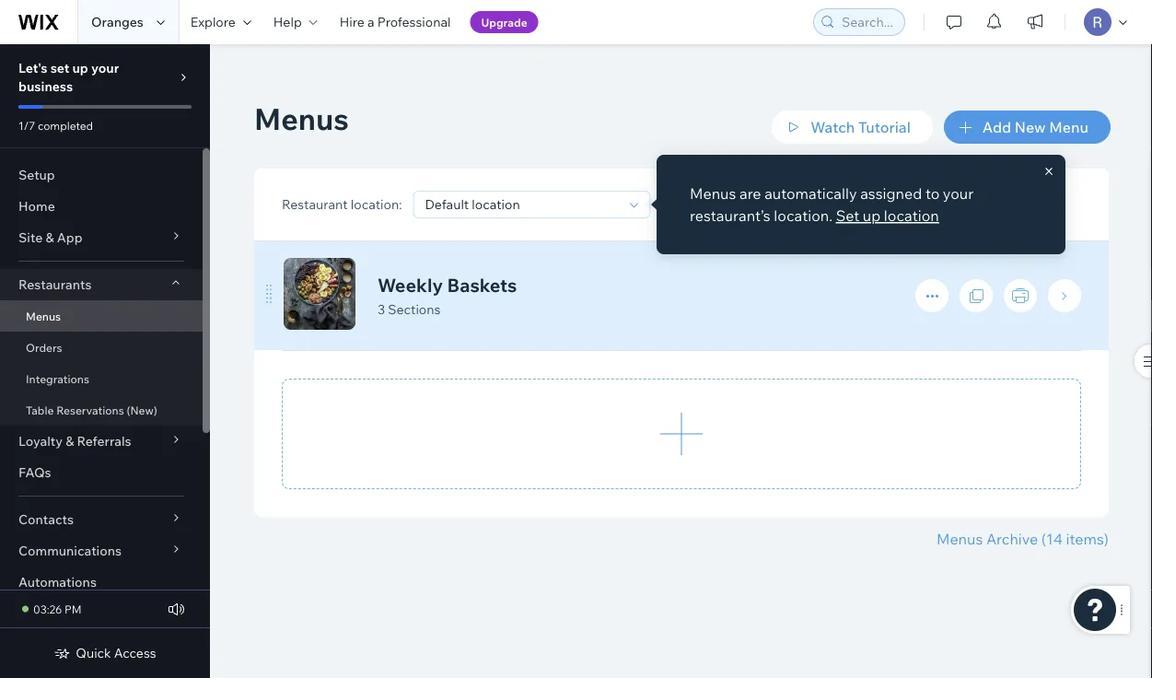 Task type: describe. For each thing, give the bounding box(es) containing it.
location:
[[351, 196, 402, 212]]

setup
[[18, 167, 55, 183]]

watch tutorial
[[811, 118, 911, 136]]

automations link
[[0, 567, 203, 598]]

weekly baskets 3 sections
[[378, 273, 517, 317]]

menus are automatically assigned to your restaurant's location.
[[690, 184, 974, 225]]

watch tutorial button
[[772, 111, 933, 144]]

site & app
[[18, 229, 83, 246]]

referrals
[[77, 433, 131, 449]]

your inside menus are automatically assigned to your restaurant's location.
[[944, 184, 974, 203]]

table
[[26, 403, 54, 417]]

automatically
[[765, 184, 858, 203]]

are
[[740, 184, 762, 203]]

menus link
[[0, 300, 203, 332]]

professional
[[378, 14, 451, 30]]

help button
[[262, 0, 329, 44]]

sections
[[388, 301, 441, 317]]

home link
[[0, 191, 203, 222]]

menus up restaurant
[[254, 100, 349, 137]]

quick
[[76, 645, 111, 661]]

location.
[[774, 206, 833, 225]]

your inside let's set up your business
[[91, 60, 119, 76]]

assigned
[[861, 184, 923, 203]]

1/7 completed
[[18, 118, 93, 132]]

site
[[18, 229, 43, 246]]

setup link
[[0, 159, 203, 191]]

menus archive (14 items)
[[937, 530, 1110, 548]]

menus left archive
[[937, 530, 984, 548]]

let's set up your business
[[18, 60, 119, 94]]

watch
[[811, 118, 856, 136]]

Search... field
[[837, 9, 899, 35]]

quick access button
[[54, 645, 156, 662]]

site & app button
[[0, 222, 203, 253]]

integrations
[[26, 372, 89, 386]]

& for loyalty
[[66, 433, 74, 449]]

app
[[57, 229, 83, 246]]

tutorial
[[859, 118, 911, 136]]

faqs link
[[0, 457, 203, 488]]

automations
[[18, 574, 97, 590]]

weekly
[[378, 273, 443, 296]]

orders link
[[0, 332, 203, 363]]

a
[[368, 14, 375, 30]]

loyalty & referrals
[[18, 433, 131, 449]]

add new menu button
[[944, 111, 1111, 144]]

pm
[[65, 602, 82, 616]]

restaurants button
[[0, 269, 203, 300]]

access
[[114, 645, 156, 661]]

up inside let's set up your business
[[72, 60, 88, 76]]

3
[[378, 301, 385, 317]]

03:26
[[33, 602, 62, 616]]

contacts
[[18, 511, 74, 528]]

set up location
[[836, 206, 940, 225]]

up inside "button"
[[863, 206, 881, 225]]

restaurant's
[[690, 206, 771, 225]]



Task type: locate. For each thing, give the bounding box(es) containing it.
(14
[[1042, 530, 1063, 548]]

add new menu
[[983, 118, 1089, 136]]

0 vertical spatial &
[[46, 229, 54, 246]]

add
[[983, 118, 1012, 136]]

0 vertical spatial up
[[72, 60, 88, 76]]

1 vertical spatial &
[[66, 433, 74, 449]]

completed
[[38, 118, 93, 132]]

loyalty
[[18, 433, 63, 449]]

home
[[18, 198, 55, 214]]

1 horizontal spatial your
[[944, 184, 974, 203]]

help
[[274, 14, 302, 30]]

upgrade button
[[470, 11, 539, 33]]

& inside popup button
[[46, 229, 54, 246]]

& right the loyalty at the left bottom
[[66, 433, 74, 449]]

table reservations (new)
[[26, 403, 157, 417]]

menus up orders
[[26, 309, 61, 323]]

menus inside sidebar element
[[26, 309, 61, 323]]

faqs
[[18, 464, 51, 481]]

& inside dropdown button
[[66, 433, 74, 449]]

restaurant location:
[[282, 196, 402, 212]]

03:26 pm
[[33, 602, 82, 616]]

menus inside menus are automatically assigned to your restaurant's location.
[[690, 184, 737, 203]]

communications
[[18, 543, 122, 559]]

oranges
[[91, 14, 144, 30]]

hire
[[340, 14, 365, 30]]

menu
[[1050, 118, 1089, 136]]

menus archive (14 items) link
[[254, 528, 1110, 550]]

1 vertical spatial your
[[944, 184, 974, 203]]

communications button
[[0, 535, 203, 567]]

menus up restaurant's on the right top
[[690, 184, 737, 203]]

upgrade
[[481, 15, 528, 29]]

(new)
[[127, 403, 157, 417]]

& right site
[[46, 229, 54, 246]]

restaurant
[[282, 196, 348, 212]]

business
[[18, 78, 73, 94]]

up
[[72, 60, 88, 76], [863, 206, 881, 225]]

restaurants
[[18, 276, 92, 293]]

0 horizontal spatial &
[[46, 229, 54, 246]]

to
[[926, 184, 940, 203]]

your right to
[[944, 184, 974, 203]]

menus
[[254, 100, 349, 137], [690, 184, 737, 203], [26, 309, 61, 323], [937, 530, 984, 548]]

0 vertical spatial your
[[91, 60, 119, 76]]

your right set
[[91, 60, 119, 76]]

set up location button
[[836, 205, 940, 227]]

None field
[[420, 192, 624, 217]]

integrations link
[[0, 363, 203, 394]]

items)
[[1067, 530, 1110, 548]]

baskets
[[447, 273, 517, 296]]

let's
[[18, 60, 48, 76]]

1 horizontal spatial &
[[66, 433, 74, 449]]

reservations
[[56, 403, 124, 417]]

explore
[[191, 14, 236, 30]]

your
[[91, 60, 119, 76], [944, 184, 974, 203]]

0 horizontal spatial up
[[72, 60, 88, 76]]

quick access
[[76, 645, 156, 661]]

1/7
[[18, 118, 35, 132]]

archive
[[987, 530, 1039, 548]]

hire a professional link
[[329, 0, 462, 44]]

set
[[50, 60, 69, 76]]

loyalty & referrals button
[[0, 426, 203, 457]]

&
[[46, 229, 54, 246], [66, 433, 74, 449]]

1 vertical spatial up
[[863, 206, 881, 225]]

hire a professional
[[340, 14, 451, 30]]

& for site
[[46, 229, 54, 246]]

table reservations (new) link
[[0, 394, 203, 426]]

contacts button
[[0, 504, 203, 535]]

set
[[836, 206, 860, 225]]

0 horizontal spatial your
[[91, 60, 119, 76]]

new
[[1015, 118, 1047, 136]]

1 horizontal spatial up
[[863, 206, 881, 225]]

orders
[[26, 341, 62, 354]]

sidebar element
[[0, 44, 210, 678]]

location
[[885, 206, 940, 225]]



Task type: vqa. For each thing, say whether or not it's contained in the screenshot.
All Sites
no



